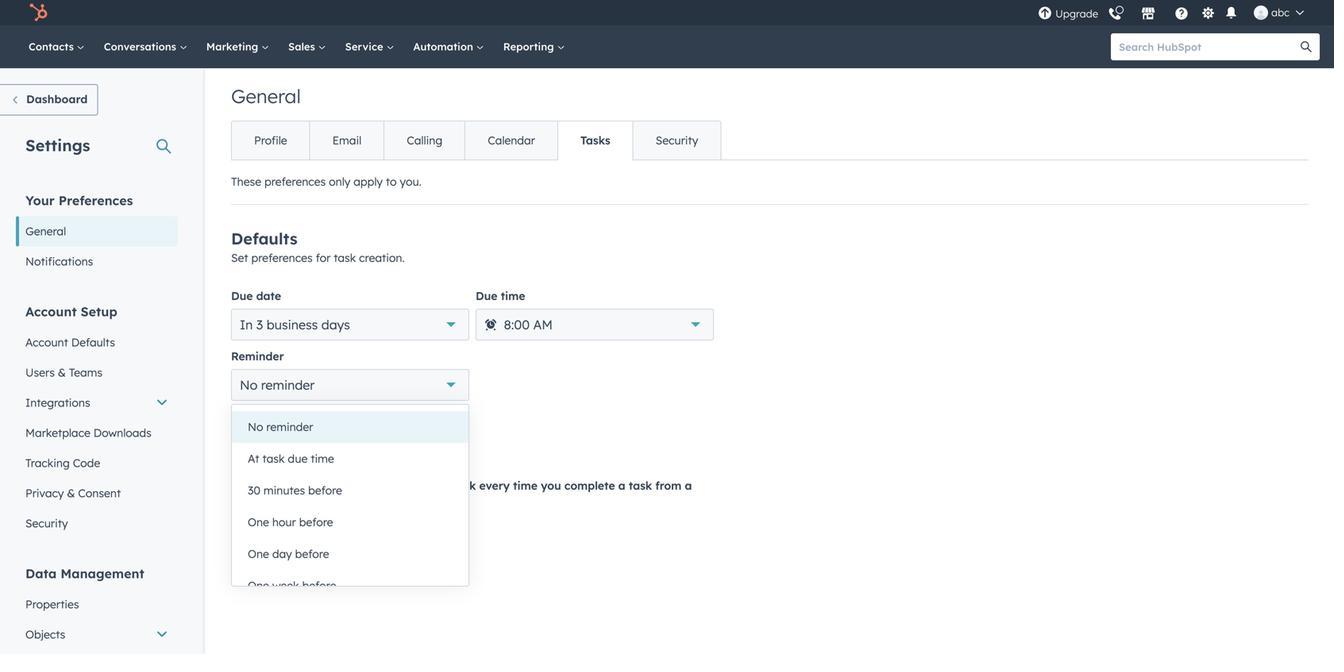 Task type: locate. For each thing, give the bounding box(es) containing it.
1 horizontal spatial due
[[476, 289, 498, 303]]

no reminder up at task due time
[[248, 420, 313, 434]]

0 horizontal spatial &
[[58, 366, 66, 380]]

set up due date at left top
[[231, 251, 248, 265]]

0 horizontal spatial security link
[[16, 509, 178, 539]]

before right hour
[[299, 516, 333, 530]]

8:00 am button
[[476, 309, 714, 341]]

1 vertical spatial preferences
[[251, 251, 313, 265]]

for inside follow-up tasks set preferences for follow-up reminders.
[[316, 447, 331, 461]]

upgrade image
[[1039, 7, 1053, 21]]

task left creation.
[[334, 251, 356, 265]]

3 one from the top
[[248, 579, 269, 593]]

gary orlando image
[[1255, 6, 1269, 20]]

hour
[[272, 516, 296, 530]]

a right from
[[685, 479, 692, 493]]

one for one hour before
[[248, 516, 269, 530]]

every
[[480, 479, 510, 493]]

2 vertical spatial one
[[248, 579, 269, 593]]

task
[[334, 251, 356, 265], [263, 452, 285, 466], [453, 479, 476, 493], [629, 479, 653, 493]]

0 vertical spatial time
[[501, 289, 526, 303]]

users & teams
[[25, 366, 103, 380]]

1 vertical spatial security
[[25, 517, 68, 531]]

1 horizontal spatial a
[[619, 479, 626, 493]]

0 vertical spatial defaults
[[231, 229, 298, 249]]

1 vertical spatial set
[[231, 447, 248, 461]]

one day before
[[248, 548, 329, 561]]

1 horizontal spatial &
[[67, 487, 75, 501]]

before right day
[[295, 548, 329, 561]]

before down at task due time button
[[308, 484, 342, 498]]

at task due time button
[[232, 443, 469, 475]]

up up the due
[[289, 425, 310, 445]]

time right the due
[[311, 452, 334, 466]]

security link
[[633, 122, 721, 160], [16, 509, 178, 539]]

1 vertical spatial account
[[25, 336, 68, 350]]

0 vertical spatial security link
[[633, 122, 721, 160]]

apply
[[354, 175, 383, 189]]

reporting
[[504, 40, 557, 53]]

for left creation.
[[316, 251, 331, 265]]

abc
[[1272, 6, 1290, 19]]

at
[[248, 452, 259, 466]]

defaults up the date at the top
[[231, 229, 298, 249]]

general down your
[[25, 224, 66, 238]]

one hour before
[[248, 516, 333, 530]]

task right at
[[263, 452, 285, 466]]

2 set from the top
[[231, 447, 248, 461]]

2 vertical spatial time
[[513, 479, 538, 493]]

before
[[308, 484, 342, 498], [299, 516, 333, 530], [295, 548, 329, 561], [302, 579, 336, 593]]

marketing link
[[197, 25, 279, 68]]

preferences
[[265, 175, 326, 189], [251, 251, 313, 265], [251, 447, 313, 461]]

1 vertical spatial no reminder
[[248, 420, 313, 434]]

1 horizontal spatial defaults
[[231, 229, 298, 249]]

from
[[656, 479, 682, 493]]

hubspot image
[[29, 3, 48, 22]]

1 vertical spatial time
[[311, 452, 334, 466]]

for down tasks
[[316, 447, 331, 461]]

calendar
[[488, 133, 535, 147]]

help image
[[1175, 7, 1190, 21]]

0 vertical spatial for
[[316, 251, 331, 265]]

0 horizontal spatial general
[[25, 224, 66, 238]]

to
[[386, 175, 397, 189], [337, 479, 348, 493]]

preferences up the date at the top
[[251, 251, 313, 265]]

service
[[345, 40, 387, 53]]

one left day
[[248, 548, 269, 561]]

a right complete
[[619, 479, 626, 493]]

account defaults link
[[16, 328, 178, 358]]

1 vertical spatial for
[[316, 447, 331, 461]]

preferences left only
[[265, 175, 326, 189]]

minutes
[[264, 484, 305, 498]]

one down 'list'
[[248, 516, 269, 530]]

0 horizontal spatial due
[[231, 289, 253, 303]]

am
[[534, 317, 553, 333]]

before for 30 minutes before
[[308, 484, 342, 498]]

one week before button
[[232, 571, 469, 602]]

marketplaces image
[[1142, 7, 1156, 21]]

search image
[[1302, 41, 1313, 52]]

automation link
[[404, 25, 494, 68]]

data management element
[[16, 565, 178, 655]]

0 horizontal spatial security
[[25, 517, 68, 531]]

in
[[240, 317, 253, 333]]

1 horizontal spatial security link
[[633, 122, 721, 160]]

0 vertical spatial no
[[240, 377, 258, 393]]

search button
[[1294, 33, 1321, 60]]

0 vertical spatial no reminder
[[240, 377, 315, 393]]

to left you.
[[386, 175, 397, 189]]

one left week
[[248, 579, 269, 593]]

preferences down follow-
[[251, 447, 313, 461]]

1 account from the top
[[25, 304, 77, 320]]

8:00
[[504, 317, 530, 333]]

no reminder
[[240, 377, 315, 393], [248, 420, 313, 434]]

profile
[[254, 133, 287, 147]]

help button
[[1169, 4, 1196, 21]]

1 set from the top
[[231, 251, 248, 265]]

account up account defaults
[[25, 304, 77, 320]]

& right privacy
[[67, 487, 75, 501]]

teams
[[69, 366, 103, 380]]

security
[[656, 133, 699, 147], [25, 517, 68, 531]]

0 vertical spatial general
[[231, 84, 301, 108]]

0 vertical spatial security
[[656, 133, 699, 147]]

one hour before button
[[232, 507, 469, 539]]

reminder
[[261, 377, 315, 393], [267, 420, 313, 434]]

2 a from the left
[[619, 479, 626, 493]]

defaults inside account setup element
[[71, 336, 115, 350]]

to inside get prompted to create a follow up task every time you complete a task from a list view
[[337, 479, 348, 493]]

&
[[58, 366, 66, 380], [67, 487, 75, 501]]

0 vertical spatial reminder
[[261, 377, 315, 393]]

up
[[289, 425, 310, 445], [369, 447, 382, 461], [436, 479, 450, 493]]

account inside account defaults link
[[25, 336, 68, 350]]

1 for from the top
[[316, 251, 331, 265]]

to left create
[[337, 479, 348, 493]]

before inside 'button'
[[308, 484, 342, 498]]

a left follow
[[389, 479, 396, 493]]

tasks link
[[558, 122, 633, 160]]

notifications image
[[1225, 7, 1239, 21]]

1 vertical spatial general
[[25, 224, 66, 238]]

0 vertical spatial &
[[58, 366, 66, 380]]

2 horizontal spatial up
[[436, 479, 450, 493]]

30 minutes before button
[[232, 475, 469, 507]]

defaults up users & teams link
[[71, 336, 115, 350]]

1 vertical spatial &
[[67, 487, 75, 501]]

before right week
[[302, 579, 336, 593]]

reminder up at task due time
[[267, 420, 313, 434]]

up right follow
[[436, 479, 450, 493]]

1 vertical spatial security link
[[16, 509, 178, 539]]

no reminder inside button
[[248, 420, 313, 434]]

30
[[248, 484, 261, 498]]

1 vertical spatial up
[[369, 447, 382, 461]]

0 vertical spatial one
[[248, 516, 269, 530]]

2 for from the top
[[316, 447, 331, 461]]

2 horizontal spatial a
[[685, 479, 692, 493]]

account up users
[[25, 336, 68, 350]]

due for due date
[[231, 289, 253, 303]]

30 minutes before
[[248, 484, 342, 498]]

8:00 am
[[504, 317, 553, 333]]

contacts link
[[19, 25, 94, 68]]

task inside button
[[263, 452, 285, 466]]

security inside account setup element
[[25, 517, 68, 531]]

time inside get prompted to create a follow up task every time you complete a task from a list view
[[513, 479, 538, 493]]

settings image
[[1202, 7, 1216, 21]]

2 due from the left
[[476, 289, 498, 303]]

general
[[231, 84, 301, 108], [25, 224, 66, 238]]

general inside your preferences element
[[25, 224, 66, 238]]

due
[[288, 452, 308, 466]]

2 account from the top
[[25, 336, 68, 350]]

no down the reminder at the bottom left
[[240, 377, 258, 393]]

0 vertical spatial account
[[25, 304, 77, 320]]

menu
[[1037, 0, 1316, 25]]

only
[[329, 175, 351, 189]]

abc button
[[1245, 0, 1314, 25]]

notifications
[[25, 255, 93, 269]]

calling
[[407, 133, 443, 147]]

task left from
[[629, 479, 653, 493]]

1 due from the left
[[231, 289, 253, 303]]

your preferences
[[25, 193, 133, 209]]

preferences
[[59, 193, 133, 209]]

reminder down the reminder at the bottom left
[[261, 377, 315, 393]]

notifications link
[[16, 247, 178, 277]]

complete
[[565, 479, 615, 493]]

one inside one day before button
[[248, 548, 269, 561]]

2 vertical spatial preferences
[[251, 447, 313, 461]]

1 vertical spatial defaults
[[71, 336, 115, 350]]

one inside button
[[248, 579, 269, 593]]

hubspot link
[[19, 3, 60, 22]]

& right users
[[58, 366, 66, 380]]

reminder inside dropdown button
[[261, 377, 315, 393]]

due date
[[231, 289, 281, 303]]

0 horizontal spatial to
[[337, 479, 348, 493]]

follow-
[[231, 425, 289, 445]]

marketing
[[206, 40, 261, 53]]

navigation
[[231, 121, 722, 161]]

properties link
[[16, 590, 178, 620]]

no up at
[[248, 420, 263, 434]]

general up profile
[[231, 84, 301, 108]]

0 vertical spatial up
[[289, 425, 310, 445]]

set
[[231, 251, 248, 265], [231, 447, 248, 461]]

1 horizontal spatial up
[[369, 447, 382, 461]]

1 one from the top
[[248, 516, 269, 530]]

integrations
[[25, 396, 90, 410]]

1 vertical spatial to
[[337, 479, 348, 493]]

before for one day before
[[295, 548, 329, 561]]

1 horizontal spatial to
[[386, 175, 397, 189]]

2 one from the top
[[248, 548, 269, 561]]

list box
[[232, 405, 469, 602]]

creation.
[[359, 251, 405, 265]]

time left you
[[513, 479, 538, 493]]

users
[[25, 366, 55, 380]]

1 a from the left
[[389, 479, 396, 493]]

in 3 business days
[[240, 317, 350, 333]]

create
[[351, 479, 386, 493]]

2 vertical spatial up
[[436, 479, 450, 493]]

1 vertical spatial no
[[248, 420, 263, 434]]

profile link
[[232, 122, 310, 160]]

settings link
[[1199, 4, 1219, 21]]

time up 8:00
[[501, 289, 526, 303]]

1 vertical spatial reminder
[[267, 420, 313, 434]]

Search HubSpot search field
[[1112, 33, 1306, 60]]

set down follow-
[[231, 447, 248, 461]]

0 vertical spatial set
[[231, 251, 248, 265]]

0 horizontal spatial defaults
[[71, 336, 115, 350]]

1 vertical spatial one
[[248, 548, 269, 561]]

up up create
[[369, 447, 382, 461]]

no reminder down the reminder at the bottom left
[[240, 377, 315, 393]]

due for due time
[[476, 289, 498, 303]]

& for users
[[58, 366, 66, 380]]

at task due time
[[248, 452, 334, 466]]

0 horizontal spatial a
[[389, 479, 396, 493]]

menu containing abc
[[1037, 0, 1316, 25]]

one inside one hour before button
[[248, 516, 269, 530]]

setup
[[81, 304, 117, 320]]



Task type: vqa. For each thing, say whether or not it's contained in the screenshot.
the bottom Defaults
yes



Task type: describe. For each thing, give the bounding box(es) containing it.
these preferences only apply to you.
[[231, 175, 422, 189]]

dashboard link
[[0, 84, 98, 116]]

week
[[272, 579, 299, 593]]

reporting link
[[494, 25, 575, 68]]

prompted
[[279, 479, 333, 493]]

no reminder button
[[231, 370, 470, 401]]

dashboard
[[26, 92, 88, 106]]

security link inside navigation
[[633, 122, 721, 160]]

downloads
[[94, 426, 152, 440]]

navigation containing profile
[[231, 121, 722, 161]]

objects button
[[16, 620, 178, 650]]

time inside button
[[311, 452, 334, 466]]

calendar link
[[465, 122, 558, 160]]

business
[[267, 317, 318, 333]]

one for one week before
[[248, 579, 269, 593]]

privacy & consent link
[[16, 479, 178, 509]]

account setup element
[[16, 303, 178, 539]]

reminder inside button
[[267, 420, 313, 434]]

task left every
[[453, 479, 476, 493]]

3
[[257, 317, 263, 333]]

automation
[[414, 40, 477, 53]]

get prompted to create a follow up task every time you complete a task from a list view
[[257, 479, 692, 512]]

tracking code
[[25, 457, 100, 470]]

account for account setup
[[25, 304, 77, 320]]

day
[[272, 548, 292, 561]]

upgrade
[[1056, 7, 1099, 20]]

task inside defaults set preferences for task creation.
[[334, 251, 356, 265]]

these
[[231, 175, 262, 189]]

set inside follow-up tasks set preferences for follow-up reminders.
[[231, 447, 248, 461]]

sales link
[[279, 25, 336, 68]]

up inside get prompted to create a follow up task every time you complete a task from a list view
[[436, 479, 450, 493]]

view
[[276, 498, 301, 512]]

marketplace downloads link
[[16, 418, 178, 449]]

tracking code link
[[16, 449, 178, 479]]

no inside button
[[248, 420, 263, 434]]

for inside defaults set preferences for task creation.
[[316, 251, 331, 265]]

account setup
[[25, 304, 117, 320]]

contacts
[[29, 40, 77, 53]]

reminder
[[231, 350, 284, 364]]

consent
[[78, 487, 121, 501]]

account for account defaults
[[25, 336, 68, 350]]

0 vertical spatial to
[[386, 175, 397, 189]]

you.
[[400, 175, 422, 189]]

preferences inside follow-up tasks set preferences for follow-up reminders.
[[251, 447, 313, 461]]

no reminder inside dropdown button
[[240, 377, 315, 393]]

your preferences element
[[16, 192, 178, 277]]

in 3 business days button
[[231, 309, 470, 341]]

set inside defaults set preferences for task creation.
[[231, 251, 248, 265]]

tasks
[[315, 425, 356, 445]]

conversations link
[[94, 25, 197, 68]]

sales
[[288, 40, 318, 53]]

one day before button
[[232, 539, 469, 571]]

before for one week before
[[302, 579, 336, 593]]

calling icon image
[[1109, 7, 1123, 22]]

tracking
[[25, 457, 70, 470]]

before for one hour before
[[299, 516, 333, 530]]

3 a from the left
[[685, 479, 692, 493]]

account defaults
[[25, 336, 115, 350]]

calling icon button
[[1102, 1, 1129, 24]]

list box containing no reminder
[[232, 405, 469, 602]]

no inside dropdown button
[[240, 377, 258, 393]]

one for one day before
[[248, 548, 269, 561]]

marketplace downloads
[[25, 426, 152, 440]]

date
[[256, 289, 281, 303]]

calling link
[[384, 122, 465, 160]]

marketplace
[[25, 426, 90, 440]]

email link
[[310, 122, 384, 160]]

reminders.
[[386, 447, 440, 461]]

service link
[[336, 25, 404, 68]]

your
[[25, 193, 55, 209]]

days
[[322, 317, 350, 333]]

data management
[[25, 566, 144, 582]]

integrations button
[[16, 388, 178, 418]]

0 horizontal spatial up
[[289, 425, 310, 445]]

marketplaces button
[[1132, 0, 1166, 25]]

code
[[73, 457, 100, 470]]

1 horizontal spatial general
[[231, 84, 301, 108]]

objects
[[25, 628, 65, 642]]

get
[[257, 479, 276, 493]]

0 vertical spatial preferences
[[265, 175, 326, 189]]

defaults set preferences for task creation.
[[231, 229, 405, 265]]

preferences inside defaults set preferences for task creation.
[[251, 251, 313, 265]]

1 horizontal spatial security
[[656, 133, 699, 147]]

you
[[541, 479, 562, 493]]

& for privacy
[[67, 487, 75, 501]]

settings
[[25, 135, 90, 155]]

follow-
[[334, 447, 369, 461]]

list
[[257, 498, 273, 512]]

data
[[25, 566, 57, 582]]

properties
[[25, 598, 79, 612]]

follow
[[400, 479, 432, 493]]

conversations
[[104, 40, 179, 53]]

tasks
[[581, 133, 611, 147]]

follow-up tasks set preferences for follow-up reminders.
[[231, 425, 440, 461]]

management
[[61, 566, 144, 582]]

defaults inside defaults set preferences for task creation.
[[231, 229, 298, 249]]

due time
[[476, 289, 526, 303]]

users & teams link
[[16, 358, 178, 388]]



